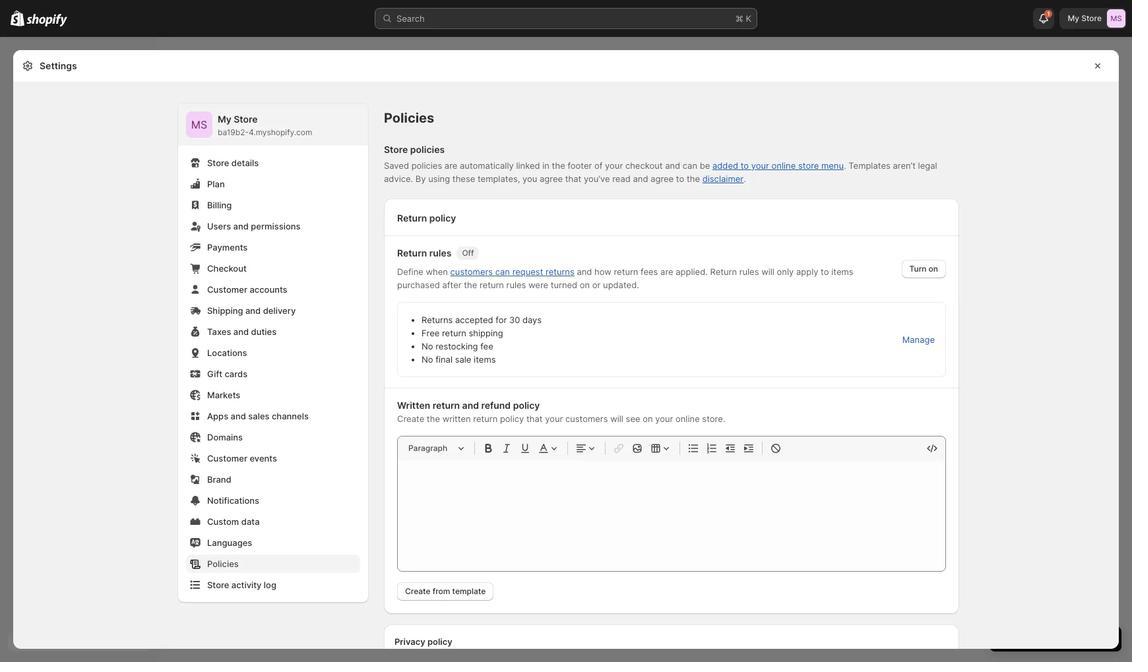 Task type: locate. For each thing, give the bounding box(es) containing it.
0 vertical spatial to
[[741, 160, 749, 171]]

customer accounts link
[[186, 281, 360, 299]]

0 horizontal spatial to
[[677, 174, 685, 184]]

can
[[683, 160, 698, 171], [496, 267, 510, 277]]

plan
[[207, 179, 225, 189]]

0 horizontal spatial items
[[474, 354, 496, 365]]

2 vertical spatial to
[[821, 267, 829, 277]]

0 vertical spatial no
[[422, 341, 433, 352]]

and down customer accounts
[[246, 306, 261, 316]]

return for return policy
[[397, 213, 427, 224]]

store details
[[207, 158, 259, 168]]

added
[[713, 160, 739, 171]]

1 vertical spatial create
[[405, 587, 431, 597]]

0 vertical spatial policies
[[411, 144, 445, 155]]

1 vertical spatial customer
[[207, 454, 248, 464]]

2 agree from the left
[[651, 174, 674, 184]]

rules
[[430, 248, 452, 259], [740, 267, 759, 277], [507, 280, 526, 290]]

policies down languages
[[207, 559, 239, 570]]

create
[[397, 414, 425, 424], [405, 587, 431, 597]]

0 horizontal spatial on
[[580, 280, 590, 290]]

k
[[746, 13, 752, 24]]

1 vertical spatial policies
[[412, 160, 442, 171]]

data
[[241, 517, 260, 527]]

apps
[[207, 411, 228, 422]]

0 vertical spatial customer
[[207, 285, 248, 295]]

fee
[[481, 341, 494, 352]]

return for return rules
[[397, 248, 427, 259]]

shipping and delivery link
[[186, 302, 360, 320]]

0 vertical spatial that
[[566, 174, 582, 184]]

policies for store
[[411, 144, 445, 155]]

1 agree from the left
[[540, 174, 563, 184]]

policy right refund
[[513, 400, 540, 411]]

0 vertical spatial my
[[1068, 13, 1080, 23]]

to inside templates aren't legal advice. by using these templates, you agree that you've read and agree to the
[[677, 174, 685, 184]]

1 horizontal spatial will
[[762, 267, 775, 277]]

rules down customers can request returns link
[[507, 280, 526, 290]]

customers left see
[[566, 414, 608, 424]]

1 horizontal spatial items
[[832, 267, 854, 277]]

2 horizontal spatial on
[[929, 264, 939, 274]]

turn on
[[910, 264, 939, 274]]

agree down checkout
[[651, 174, 674, 184]]

only
[[777, 267, 794, 277]]

1 horizontal spatial rules
[[507, 280, 526, 290]]

1 vertical spatial return
[[397, 248, 427, 259]]

create left from
[[405, 587, 431, 597]]

users and permissions
[[207, 221, 301, 232]]

0 vertical spatial online
[[772, 160, 796, 171]]

return up the restocking
[[442, 328, 467, 339]]

return inside "returns accepted for 30 days free return shipping no restocking fee no final sale items"
[[442, 328, 467, 339]]

my store image right my store
[[1108, 9, 1126, 28]]

customers
[[451, 267, 493, 277], [566, 414, 608, 424]]

1 vertical spatial items
[[474, 354, 496, 365]]

agree
[[540, 174, 563, 184], [651, 174, 674, 184]]

shipping
[[469, 328, 503, 339]]

customer for customer events
[[207, 454, 248, 464]]

manage
[[903, 335, 935, 345]]

log
[[264, 580, 277, 591]]

my up ba19b2-
[[218, 114, 232, 125]]

items inside "returns accepted for 30 days free return shipping no restocking fee no final sale items"
[[474, 354, 496, 365]]

1 vertical spatial can
[[496, 267, 510, 277]]

of
[[595, 160, 603, 171]]

policy down using
[[430, 213, 456, 224]]

markets link
[[186, 386, 360, 405]]

1 horizontal spatial my store image
[[1108, 9, 1126, 28]]

0 vertical spatial rules
[[430, 248, 452, 259]]

. down added to your online store menu link
[[744, 174, 746, 184]]

accounts
[[250, 285, 288, 295]]

my right 1
[[1068, 13, 1080, 23]]

are up using
[[445, 160, 458, 171]]

1 horizontal spatial to
[[741, 160, 749, 171]]

the
[[552, 160, 566, 171], [687, 174, 700, 184], [464, 280, 477, 290], [427, 414, 440, 424]]

aren't
[[893, 160, 916, 171]]

and
[[666, 160, 681, 171], [633, 174, 649, 184], [233, 221, 249, 232], [577, 267, 592, 277], [246, 306, 261, 316], [234, 327, 249, 337], [463, 400, 479, 411], [231, 411, 246, 422]]

create down written
[[397, 414, 425, 424]]

1 vertical spatial no
[[422, 354, 433, 365]]

you
[[523, 174, 538, 184]]

billing
[[207, 200, 232, 211]]

are inside and how return fees are applied. return rules will only apply to items purchased after the return rules were turned on or updated.
[[661, 267, 674, 277]]

create from template button
[[397, 583, 494, 601]]

updated.
[[603, 280, 640, 290]]

will inside and how return fees are applied. return rules will only apply to items purchased after the return rules were turned on or updated.
[[762, 267, 775, 277]]

0 vertical spatial items
[[832, 267, 854, 277]]

store inside the my store ba19b2-4.myshopify.com
[[234, 114, 258, 125]]

0 horizontal spatial .
[[744, 174, 746, 184]]

legal
[[919, 160, 938, 171]]

when
[[426, 267, 448, 277]]

items right apply
[[832, 267, 854, 277]]

and down checkout
[[633, 174, 649, 184]]

store up plan
[[207, 158, 229, 168]]

1 vertical spatial to
[[677, 174, 685, 184]]

to right added
[[741, 160, 749, 171]]

disclaimer
[[703, 174, 744, 184]]

are right fees
[[661, 267, 674, 277]]

store for store activity log
[[207, 580, 229, 591]]

the down be
[[687, 174, 700, 184]]

restocking
[[436, 341, 478, 352]]

. left the templates
[[844, 160, 847, 171]]

the right after
[[464, 280, 477, 290]]

checkout link
[[186, 259, 360, 278]]

0 vertical spatial policies
[[384, 110, 435, 126]]

details
[[232, 158, 259, 168]]

turn on button
[[902, 260, 947, 279]]

create inside button
[[405, 587, 431, 597]]

1 horizontal spatial policies
[[384, 110, 435, 126]]

using
[[429, 174, 450, 184]]

online left store.
[[676, 414, 700, 424]]

online
[[772, 160, 796, 171], [676, 414, 700, 424]]

returns
[[546, 267, 575, 277]]

store up the saved
[[384, 144, 408, 155]]

customer
[[207, 285, 248, 295], [207, 454, 248, 464]]

0 horizontal spatial can
[[496, 267, 510, 277]]

return up return rules
[[397, 213, 427, 224]]

1 horizontal spatial .
[[844, 160, 847, 171]]

store right 1
[[1082, 13, 1102, 23]]

no left final
[[422, 354, 433, 365]]

on right see
[[643, 414, 653, 424]]

can left request
[[496, 267, 510, 277]]

0 horizontal spatial are
[[445, 160, 458, 171]]

0 horizontal spatial that
[[527, 414, 543, 424]]

customers down off
[[451, 267, 493, 277]]

1 vertical spatial rules
[[740, 267, 759, 277]]

from
[[433, 587, 450, 597]]

returns
[[422, 315, 453, 325]]

will left see
[[611, 414, 624, 424]]

return right applied.
[[711, 267, 737, 277]]

0 vertical spatial on
[[929, 264, 939, 274]]

for
[[496, 315, 507, 325]]

0 horizontal spatial online
[[676, 414, 700, 424]]

store up ba19b2-
[[234, 114, 258, 125]]

no down free
[[422, 341, 433, 352]]

store policies
[[384, 144, 445, 155]]

to for your
[[741, 160, 749, 171]]

2 horizontal spatial rules
[[740, 267, 759, 277]]

2 vertical spatial return
[[711, 267, 737, 277]]

1 vertical spatial will
[[611, 414, 624, 424]]

and right 'users'
[[233, 221, 249, 232]]

0 horizontal spatial my
[[218, 114, 232, 125]]

1 horizontal spatial on
[[643, 414, 653, 424]]

to right apply
[[821, 267, 829, 277]]

1 vertical spatial my store image
[[186, 112, 213, 138]]

your
[[605, 160, 623, 171], [752, 160, 770, 171], [545, 414, 563, 424], [656, 414, 674, 424]]

the right in
[[552, 160, 566, 171]]

30
[[510, 315, 520, 325]]

1 no from the top
[[422, 341, 433, 352]]

1 vertical spatial online
[[676, 414, 700, 424]]

written
[[397, 400, 431, 411]]

channels
[[272, 411, 309, 422]]

policy
[[430, 213, 456, 224], [513, 400, 540, 411], [500, 414, 524, 424], [428, 637, 453, 648]]

the inside templates aren't legal advice. by using these templates, you agree that you've read and agree to the
[[687, 174, 700, 184]]

ba19b2-
[[218, 127, 249, 137]]

my inside the my store ba19b2-4.myshopify.com
[[218, 114, 232, 125]]

written return and refund policy
[[397, 400, 540, 411]]

1 vertical spatial that
[[527, 414, 543, 424]]

0 horizontal spatial agree
[[540, 174, 563, 184]]

1 vertical spatial .
[[744, 174, 746, 184]]

that
[[566, 174, 582, 184], [527, 414, 543, 424]]

0 horizontal spatial my store image
[[186, 112, 213, 138]]

0 vertical spatial return
[[397, 213, 427, 224]]

4.myshopify.com
[[249, 127, 313, 137]]

.
[[844, 160, 847, 171], [744, 174, 746, 184]]

1 horizontal spatial agree
[[651, 174, 674, 184]]

shopify image
[[11, 10, 25, 26]]

my store image left ba19b2-
[[186, 112, 213, 138]]

agree down in
[[540, 174, 563, 184]]

shipping and delivery
[[207, 306, 296, 316]]

0 horizontal spatial rules
[[430, 248, 452, 259]]

apply
[[797, 267, 819, 277]]

0 horizontal spatial policies
[[207, 559, 239, 570]]

0 vertical spatial customers
[[451, 267, 493, 277]]

and left how
[[577, 267, 592, 277]]

rules up when
[[430, 248, 452, 259]]

customer inside customer events link
[[207, 454, 248, 464]]

items down 'fee'
[[474, 354, 496, 365]]

return up define
[[397, 248, 427, 259]]

on left "or"
[[580, 280, 590, 290]]

online left store
[[772, 160, 796, 171]]

disclaimer button
[[703, 174, 744, 184]]

delivery
[[263, 306, 296, 316]]

are
[[445, 160, 458, 171], [661, 267, 674, 277]]

customer down checkout
[[207, 285, 248, 295]]

1 customer from the top
[[207, 285, 248, 295]]

return inside and how return fees are applied. return rules will only apply to items purchased after the return rules were turned on or updated.
[[711, 267, 737, 277]]

rules left only
[[740, 267, 759, 277]]

on
[[929, 264, 939, 274], [580, 280, 590, 290], [643, 414, 653, 424]]

payments
[[207, 242, 248, 253]]

0 vertical spatial create
[[397, 414, 425, 424]]

can left be
[[683, 160, 698, 171]]

return up written
[[433, 400, 460, 411]]

1 horizontal spatial customers
[[566, 414, 608, 424]]

2 horizontal spatial to
[[821, 267, 829, 277]]

will left only
[[762, 267, 775, 277]]

return up 'updated.'
[[614, 267, 639, 277]]

0 horizontal spatial customers
[[451, 267, 493, 277]]

policy right privacy
[[428, 637, 453, 648]]

1 vertical spatial my
[[218, 114, 232, 125]]

events
[[250, 454, 277, 464]]

0 vertical spatial can
[[683, 160, 698, 171]]

duties
[[251, 327, 277, 337]]

0 vertical spatial will
[[762, 267, 775, 277]]

notifications
[[207, 496, 259, 506]]

saved policies are automatically linked in the footer of your checkout and can be added to your online store menu .
[[384, 160, 847, 171]]

store left activity
[[207, 580, 229, 591]]

to left disclaimer button
[[677, 174, 685, 184]]

customer inside customer accounts link
[[207, 285, 248, 295]]

turned
[[551, 280, 578, 290]]

on right turn
[[929, 264, 939, 274]]

store for store details
[[207, 158, 229, 168]]

activity
[[232, 580, 262, 591]]

my store image
[[1108, 9, 1126, 28], [186, 112, 213, 138]]

customer down domains
[[207, 454, 248, 464]]

the left written
[[427, 414, 440, 424]]

1 vertical spatial on
[[580, 280, 590, 290]]

1 vertical spatial are
[[661, 267, 674, 277]]

customer for customer accounts
[[207, 285, 248, 295]]

policies up store policies
[[384, 110, 435, 126]]

0 horizontal spatial will
[[611, 414, 624, 424]]

policies
[[384, 110, 435, 126], [207, 559, 239, 570]]

cards
[[225, 369, 248, 380]]

customers can request returns link
[[451, 267, 575, 277]]

1 horizontal spatial my
[[1068, 13, 1080, 23]]

refund
[[482, 400, 511, 411]]

plan link
[[186, 175, 360, 193]]

1 horizontal spatial that
[[566, 174, 582, 184]]

my store image inside shop settings menu element
[[186, 112, 213, 138]]

2 customer from the top
[[207, 454, 248, 464]]

1 horizontal spatial online
[[772, 160, 796, 171]]

1 vertical spatial policies
[[207, 559, 239, 570]]

dialog
[[1125, 50, 1133, 650]]

1 horizontal spatial are
[[661, 267, 674, 277]]



Task type: describe. For each thing, give the bounding box(es) containing it.
and right checkout
[[666, 160, 681, 171]]

to inside and how return fees are applied. return rules will only apply to items purchased after the return rules were turned on or updated.
[[821, 267, 829, 277]]

payments link
[[186, 238, 360, 257]]

return down define when customers can request returns
[[480, 280, 504, 290]]

customer accounts
[[207, 285, 288, 295]]

locations link
[[186, 344, 360, 362]]

applied.
[[676, 267, 708, 277]]

ms button
[[186, 112, 213, 138]]

taxes and duties
[[207, 327, 277, 337]]

sale
[[455, 354, 472, 365]]

by
[[416, 174, 426, 184]]

brand link
[[186, 471, 360, 489]]

disclaimer .
[[703, 174, 746, 184]]

store
[[799, 160, 819, 171]]

0 vertical spatial .
[[844, 160, 847, 171]]

templates
[[849, 160, 891, 171]]

languages
[[207, 538, 252, 549]]

store for store policies
[[384, 144, 408, 155]]

1 horizontal spatial can
[[683, 160, 698, 171]]

settings dialog
[[13, 50, 1120, 663]]

search
[[397, 13, 425, 24]]

on inside button
[[929, 264, 939, 274]]

custom
[[207, 517, 239, 527]]

gift cards link
[[186, 365, 360, 384]]

and how return fees are applied. return rules will only apply to items purchased after the return rules were turned on or updated.
[[397, 267, 854, 290]]

my store
[[1068, 13, 1102, 23]]

⌘ k
[[736, 13, 752, 24]]

request
[[513, 267, 544, 277]]

my for my store ba19b2-4.myshopify.com
[[218, 114, 232, 125]]

advice.
[[384, 174, 413, 184]]

2 vertical spatial on
[[643, 414, 653, 424]]

template
[[453, 587, 486, 597]]

free
[[422, 328, 440, 339]]

or
[[593, 280, 601, 290]]

gift cards
[[207, 369, 248, 380]]

items inside and how return fees are applied. return rules will only apply to items purchased after the return rules were turned on or updated.
[[832, 267, 854, 277]]

custom data link
[[186, 513, 360, 531]]

and up written
[[463, 400, 479, 411]]

create for create from template
[[405, 587, 431, 597]]

custom data
[[207, 517, 260, 527]]

2 no from the top
[[422, 354, 433, 365]]

these
[[453, 174, 475, 184]]

added to your online store menu link
[[713, 160, 844, 171]]

see
[[626, 414, 641, 424]]

2 vertical spatial rules
[[507, 280, 526, 290]]

linked
[[516, 160, 540, 171]]

create for create the written return policy that your customers will see on your online store.
[[397, 414, 425, 424]]

customer events
[[207, 454, 277, 464]]

policy down refund
[[500, 414, 524, 424]]

the inside and how return fees are applied. return rules will only apply to items purchased after the return rules were turned on or updated.
[[464, 280, 477, 290]]

1 button
[[1034, 8, 1055, 29]]

apps and sales channels link
[[186, 407, 360, 426]]

checkout
[[626, 160, 663, 171]]

define
[[397, 267, 424, 277]]

and inside and how return fees are applied. return rules will only apply to items purchased after the return rules were turned on or updated.
[[577, 267, 592, 277]]

will for rules
[[762, 267, 775, 277]]

sales
[[248, 411, 270, 422]]

billing link
[[186, 196, 360, 215]]

markets
[[207, 390, 241, 401]]

how
[[595, 267, 612, 277]]

my for my store
[[1068, 13, 1080, 23]]

to for the
[[677, 174, 685, 184]]

permissions
[[251, 221, 301, 232]]

you've
[[584, 174, 610, 184]]

and inside templates aren't legal advice. by using these templates, you agree that you've read and agree to the
[[633, 174, 649, 184]]

on inside and how return fees are applied. return rules will only apply to items purchased after the return rules were turned on or updated.
[[580, 280, 590, 290]]

0 vertical spatial my store image
[[1108, 9, 1126, 28]]

return rules
[[397, 248, 452, 259]]

gift
[[207, 369, 222, 380]]

saved
[[384, 160, 409, 171]]

store.
[[703, 414, 726, 424]]

return policy
[[397, 213, 456, 224]]

written
[[443, 414, 471, 424]]

privacy policy
[[395, 637, 453, 648]]

create the written return policy that your customers will see on your online store.
[[397, 414, 726, 424]]

off
[[462, 248, 474, 258]]

checkout
[[207, 263, 247, 274]]

menu
[[822, 160, 844, 171]]

returns accepted for 30 days free return shipping no restocking fee no final sale items
[[422, 315, 542, 365]]

and right apps
[[231, 411, 246, 422]]

domains link
[[186, 428, 360, 447]]

were
[[529, 280, 549, 290]]

0 vertical spatial are
[[445, 160, 458, 171]]

languages link
[[186, 534, 360, 553]]

store details link
[[186, 154, 360, 172]]

locations
[[207, 348, 247, 358]]

customer events link
[[186, 450, 360, 468]]

my store ba19b2-4.myshopify.com
[[218, 114, 313, 137]]

automatically
[[460, 160, 514, 171]]

policies inside shop settings menu element
[[207, 559, 239, 570]]

users and permissions link
[[186, 217, 360, 236]]

will for customers
[[611, 414, 624, 424]]

policies link
[[186, 555, 360, 574]]

store activity log link
[[186, 576, 360, 595]]

days
[[523, 315, 542, 325]]

notifications link
[[186, 492, 360, 510]]

settings
[[40, 60, 77, 71]]

privacy
[[395, 637, 426, 648]]

that inside templates aren't legal advice. by using these templates, you agree that you've read and agree to the
[[566, 174, 582, 184]]

return down refund
[[474, 414, 498, 424]]

after
[[443, 280, 462, 290]]

shop settings menu element
[[178, 104, 368, 603]]

1
[[1048, 11, 1051, 17]]

brand
[[207, 475, 232, 485]]

fees
[[641, 267, 658, 277]]

1 vertical spatial customers
[[566, 414, 608, 424]]

in
[[543, 160, 550, 171]]

and right the taxes
[[234, 327, 249, 337]]

policies for saved
[[412, 160, 442, 171]]

accepted
[[455, 315, 494, 325]]

paragraph button
[[403, 441, 469, 457]]

create from template
[[405, 587, 486, 597]]

shopify image
[[27, 14, 67, 27]]

turn
[[910, 264, 927, 274]]



Task type: vqa. For each thing, say whether or not it's contained in the screenshot.
0.00 Text Box at the bottom of the page
no



